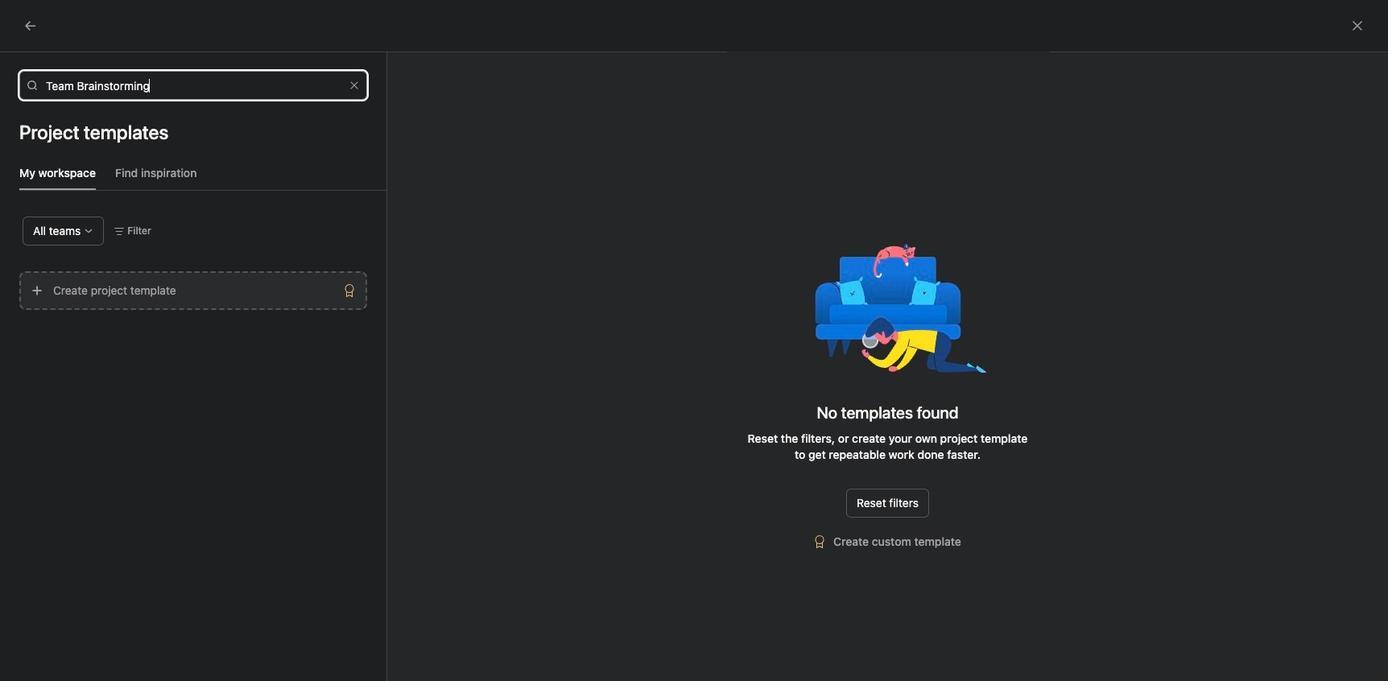 Task type: vqa. For each thing, say whether or not it's contained in the screenshot.
Add corresponding to Add section
no



Task type: locate. For each thing, give the bounding box(es) containing it.
tab list
[[19, 164, 387, 191]]

junececi7 / ruby 1:1, project, private image
[[18, 314, 37, 333]]

Completed checkbox
[[808, 317, 828, 337]]

completed image
[[808, 317, 828, 337]]

global element
[[0, 39, 193, 136]]

toolbar
[[322, 505, 758, 541]]

starred element
[[0, 256, 193, 391]]

ra image
[[822, 240, 839, 279]]

italics image
[[384, 519, 393, 528]]

Completed checkbox
[[808, 404, 828, 424]]



Task type: describe. For each thing, give the bounding box(es) containing it.
Search templates at My workspace text field
[[19, 71, 367, 100]]

hide sidebar image
[[21, 13, 34, 26]]

go back image
[[24, 19, 37, 32]]

completed image
[[808, 404, 828, 424]]

close image
[[1351, 19, 1364, 32]]

clear image
[[350, 81, 359, 90]]

insights element
[[0, 147, 193, 256]]



